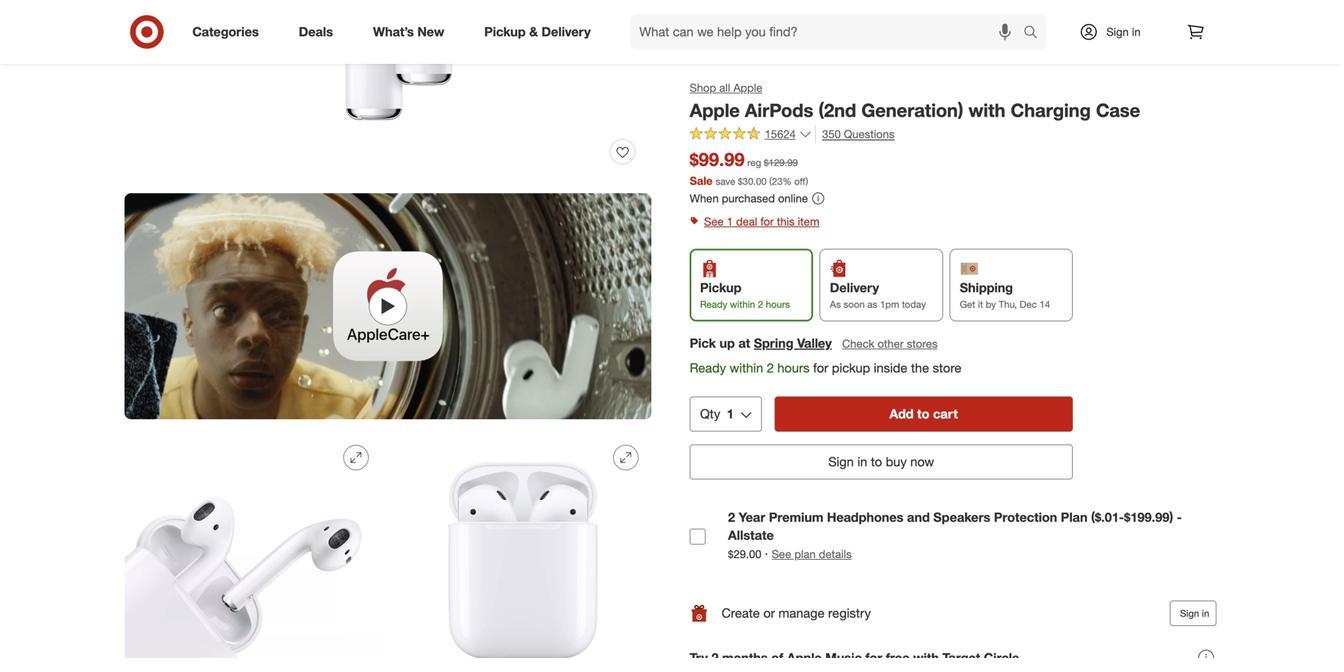 Task type: locate. For each thing, give the bounding box(es) containing it.
check other stores
[[843, 337, 938, 351]]

hours up spring
[[766, 298, 791, 310]]

350
[[823, 127, 841, 141]]

hours inside pickup ready within 2 hours
[[766, 298, 791, 310]]

shop
[[690, 81, 717, 95]]

qty 1
[[701, 406, 734, 422]]

when purchased online
[[690, 191, 809, 205]]

1 horizontal spatial sign in
[[1181, 607, 1210, 619]]

see 1 deal for this item link
[[690, 210, 1217, 233]]

&
[[530, 24, 538, 40]]

2 vertical spatial sign
[[1181, 607, 1200, 619]]

ready
[[701, 298, 728, 310], [690, 360, 727, 376]]

0 vertical spatial delivery
[[542, 24, 591, 40]]

2 up pick up at spring valley on the bottom of the page
[[758, 298, 764, 310]]

1 right qty
[[727, 406, 734, 422]]

0 vertical spatial sign in
[[1107, 25, 1141, 39]]

within up at
[[731, 298, 756, 310]]

1 horizontal spatial to
[[918, 406, 930, 422]]

0 vertical spatial 1
[[727, 214, 733, 228]]

ready down pick
[[690, 360, 727, 376]]

search
[[1017, 26, 1055, 41]]

2
[[758, 298, 764, 310], [767, 360, 774, 376], [728, 509, 736, 525]]

all
[[720, 81, 731, 95]]

pickup ready within 2 hours
[[701, 280, 791, 310]]

0 vertical spatial ready
[[701, 298, 728, 310]]

delivery as soon as 1pm today
[[830, 280, 927, 310]]

delivery up soon
[[830, 280, 880, 295]]

2 horizontal spatial in
[[1203, 607, 1210, 619]]

2 vertical spatial 2
[[728, 509, 736, 525]]

0 vertical spatial within
[[731, 298, 756, 310]]

1 vertical spatial sign in
[[1181, 607, 1210, 619]]

spring valley button
[[754, 334, 832, 352]]

in inside button
[[1203, 607, 1210, 619]]

0 vertical spatial to
[[918, 406, 930, 422]]

1 horizontal spatial for
[[814, 360, 829, 376]]

1 vertical spatial see
[[772, 547, 792, 561]]

0 horizontal spatial sign
[[829, 454, 854, 469]]

shipping get it by thu, dec 14
[[960, 280, 1051, 310]]

apple right all
[[734, 81, 763, 95]]

14
[[1040, 298, 1051, 310]]

pickup
[[485, 24, 526, 40], [701, 280, 742, 295]]

0 vertical spatial sign
[[1107, 25, 1130, 39]]

pickup for ready
[[701, 280, 742, 295]]

when
[[690, 191, 719, 205]]

$
[[738, 175, 743, 187]]

apple airpods (2nd generation) with charging case, 2 of 8, play video image
[[125, 193, 652, 420]]

within down at
[[730, 360, 764, 376]]

0 vertical spatial hours
[[766, 298, 791, 310]]

0 horizontal spatial to
[[871, 454, 883, 469]]

get
[[960, 298, 976, 310]]

1 vertical spatial 2
[[767, 360, 774, 376]]

with
[[969, 99, 1006, 121]]

item
[[798, 214, 820, 228]]

1 within from the top
[[731, 298, 756, 310]]

0 horizontal spatial in
[[858, 454, 868, 469]]

1 for qty
[[727, 406, 734, 422]]

to right the add
[[918, 406, 930, 422]]

valley
[[798, 335, 832, 351]]

ready inside pickup ready within 2 hours
[[701, 298, 728, 310]]

pick up at spring valley
[[690, 335, 832, 351]]

to inside add to cart button
[[918, 406, 930, 422]]

questions
[[844, 127, 895, 141]]

for down "valley" on the right
[[814, 360, 829, 376]]

see right ·
[[772, 547, 792, 561]]

0 vertical spatial pickup
[[485, 24, 526, 40]]

to inside sign in to buy now button
[[871, 454, 883, 469]]

as
[[830, 298, 841, 310]]

1 horizontal spatial sign
[[1107, 25, 1130, 39]]

1 inside 'link'
[[727, 214, 733, 228]]

0 horizontal spatial pickup
[[485, 24, 526, 40]]

2 horizontal spatial sign
[[1181, 607, 1200, 619]]

plan
[[795, 547, 816, 561]]

2 vertical spatial in
[[1203, 607, 1210, 619]]

2 horizontal spatial 2
[[767, 360, 774, 376]]

search button
[[1017, 14, 1055, 53]]

cart
[[934, 406, 959, 422]]

pickup up the up
[[701, 280, 742, 295]]

1 horizontal spatial delivery
[[830, 280, 880, 295]]

delivery right &
[[542, 24, 591, 40]]

check other stores button
[[842, 335, 939, 353]]

None checkbox
[[690, 529, 706, 545]]

details
[[819, 547, 852, 561]]

1 horizontal spatial see
[[772, 547, 792, 561]]

what's
[[373, 24, 414, 40]]

1 left the deal
[[727, 214, 733, 228]]

2 left year
[[728, 509, 736, 525]]

now
[[911, 454, 935, 469]]

1 vertical spatial pickup
[[701, 280, 742, 295]]

1 vertical spatial within
[[730, 360, 764, 376]]

plan
[[1062, 509, 1088, 525]]

add to cart
[[890, 406, 959, 422]]

0 vertical spatial in
[[1133, 25, 1141, 39]]

to left buy
[[871, 454, 883, 469]]

see
[[705, 214, 724, 228], [772, 547, 792, 561]]

delivery
[[542, 24, 591, 40], [830, 280, 880, 295]]

off
[[795, 175, 806, 187]]

1 vertical spatial sign
[[829, 454, 854, 469]]

check
[[843, 337, 875, 351]]

2 1 from the top
[[727, 406, 734, 422]]

pickup left &
[[485, 24, 526, 40]]

2 inside pickup ready within 2 hours
[[758, 298, 764, 310]]

2 within from the top
[[730, 360, 764, 376]]

hours down 'spring valley' button
[[778, 360, 810, 376]]

save
[[716, 175, 736, 187]]

dec
[[1020, 298, 1038, 310]]

spring
[[754, 335, 794, 351]]

apple down all
[[690, 99, 740, 121]]

for
[[761, 214, 774, 228], [814, 360, 829, 376]]

ready within 2 hours for pickup inside the store
[[690, 360, 962, 376]]

1 vertical spatial delivery
[[830, 280, 880, 295]]

sign in
[[1107, 25, 1141, 39], [1181, 607, 1210, 619]]

0 vertical spatial 2
[[758, 298, 764, 310]]

1 vertical spatial to
[[871, 454, 883, 469]]

buy
[[886, 454, 907, 469]]

15624
[[765, 127, 796, 141]]

online
[[779, 191, 809, 205]]

delivery inside pickup & delivery "link"
[[542, 24, 591, 40]]

1 vertical spatial in
[[858, 454, 868, 469]]

at
[[739, 335, 751, 351]]

create or manage registry
[[722, 606, 872, 621]]

for left this
[[761, 214, 774, 228]]

new
[[418, 24, 445, 40]]

charging
[[1011, 99, 1092, 121]]

350 questions link
[[815, 125, 895, 143]]

for inside the see 1 deal for this item 'link'
[[761, 214, 774, 228]]

sign in to buy now
[[829, 454, 935, 469]]

sign in to buy now button
[[690, 444, 1074, 479]]

see plan details button
[[772, 546, 852, 562]]

see down when
[[705, 214, 724, 228]]

1 horizontal spatial 2
[[758, 298, 764, 310]]

2 inside 2 year premium headphones and speakers protection plan ($.01-$199.99) - allstate $29.00 · see plan details
[[728, 509, 736, 525]]

0 horizontal spatial see
[[705, 214, 724, 228]]

speakers
[[934, 509, 991, 525]]

pickup for &
[[485, 24, 526, 40]]

1 horizontal spatial pickup
[[701, 280, 742, 295]]

$29.00
[[728, 547, 762, 561]]

0 horizontal spatial for
[[761, 214, 774, 228]]

0 vertical spatial see
[[705, 214, 724, 228]]

in
[[1133, 25, 1141, 39], [858, 454, 868, 469], [1203, 607, 1210, 619]]

ready up pick
[[701, 298, 728, 310]]

30.00
[[743, 175, 767, 187]]

what's new
[[373, 24, 445, 40]]

pickup inside pickup ready within 2 hours
[[701, 280, 742, 295]]

1 vertical spatial 1
[[727, 406, 734, 422]]

pickup
[[832, 360, 871, 376]]

and
[[908, 509, 930, 525]]

2 down spring
[[767, 360, 774, 376]]

0 vertical spatial for
[[761, 214, 774, 228]]

apple
[[734, 81, 763, 95], [690, 99, 740, 121]]

pickup & delivery
[[485, 24, 591, 40]]

pickup inside pickup & delivery "link"
[[485, 24, 526, 40]]

0 horizontal spatial delivery
[[542, 24, 591, 40]]

1 horizontal spatial in
[[1133, 25, 1141, 39]]

0 horizontal spatial 2
[[728, 509, 736, 525]]

1 1 from the top
[[727, 214, 733, 228]]

sign
[[1107, 25, 1130, 39], [829, 454, 854, 469], [1181, 607, 1200, 619]]



Task type: vqa. For each thing, say whether or not it's contained in the screenshot.
left '2'
yes



Task type: describe. For each thing, give the bounding box(es) containing it.
sign in button
[[1171, 601, 1217, 626]]

0 vertical spatial apple
[[734, 81, 763, 95]]

stores
[[907, 337, 938, 351]]

protection
[[995, 509, 1058, 525]]

as
[[868, 298, 878, 310]]

or
[[764, 606, 775, 621]]

what's new link
[[360, 14, 465, 50]]

purchased
[[722, 191, 775, 205]]

inside
[[874, 360, 908, 376]]

pick
[[690, 335, 716, 351]]

1 for see
[[727, 214, 733, 228]]

airpods
[[745, 99, 814, 121]]

up
[[720, 335, 735, 351]]

shop all apple apple airpods (2nd generation) with charging case
[[690, 81, 1141, 121]]

pickup & delivery link
[[471, 14, 611, 50]]

allstate
[[728, 528, 774, 543]]

1pm
[[881, 298, 900, 310]]

350 questions
[[823, 127, 895, 141]]

-
[[1178, 509, 1183, 525]]

year
[[739, 509, 766, 525]]

sign inside button
[[1181, 607, 1200, 619]]

1 vertical spatial apple
[[690, 99, 740, 121]]

sign inside button
[[829, 454, 854, 469]]

headphones
[[828, 509, 904, 525]]

qty
[[701, 406, 721, 422]]

categories link
[[179, 14, 279, 50]]

apple airpods (2nd generation) with charging case, 3 of 8 image
[[125, 432, 382, 658]]

this
[[777, 214, 795, 228]]

sign in inside button
[[1181, 607, 1210, 619]]

·
[[765, 546, 769, 562]]

23
[[772, 175, 783, 187]]

by
[[986, 298, 997, 310]]

(
[[770, 175, 772, 187]]

0 horizontal spatial sign in
[[1107, 25, 1141, 39]]

add
[[890, 406, 914, 422]]

1 vertical spatial ready
[[690, 360, 727, 376]]

($.01-
[[1092, 509, 1125, 525]]

15624 link
[[690, 125, 812, 145]]

apple airpods (2nd generation) with charging case, 4 of 8 image
[[395, 432, 652, 658]]

(2nd
[[819, 99, 857, 121]]

%
[[783, 175, 792, 187]]

shipping
[[960, 280, 1014, 295]]

$199.99)
[[1125, 509, 1174, 525]]

What can we help you find? suggestions appear below search field
[[630, 14, 1028, 50]]

soon
[[844, 298, 865, 310]]

see 1 deal for this item
[[705, 214, 820, 228]]

sign in link
[[1066, 14, 1166, 50]]

registry
[[829, 606, 872, 621]]

generation)
[[862, 99, 964, 121]]

$99.99
[[690, 148, 745, 171]]

apple airpods (2nd generation) with charging case, 1 of 8 image
[[125, 0, 652, 181]]

within inside pickup ready within 2 hours
[[731, 298, 756, 310]]

thu,
[[999, 298, 1018, 310]]

other
[[878, 337, 904, 351]]

see inside 2 year premium headphones and speakers protection plan ($.01-$199.99) - allstate $29.00 · see plan details
[[772, 547, 792, 561]]

add to cart button
[[775, 396, 1074, 432]]

case
[[1097, 99, 1141, 121]]

1 vertical spatial hours
[[778, 360, 810, 376]]

delivery inside delivery as soon as 1pm today
[[830, 280, 880, 295]]

$129.99
[[764, 157, 798, 169]]

the
[[912, 360, 930, 376]]

see inside 'link'
[[705, 214, 724, 228]]

in inside button
[[858, 454, 868, 469]]

deals link
[[285, 14, 353, 50]]

it
[[979, 298, 984, 310]]

manage
[[779, 606, 825, 621]]

2 year premium headphones and speakers protection plan ($.01-$199.99) - allstate $29.00 · see plan details
[[728, 509, 1183, 562]]

1 vertical spatial for
[[814, 360, 829, 376]]

categories
[[193, 24, 259, 40]]

)
[[806, 175, 809, 187]]

sale
[[690, 174, 713, 188]]

store
[[933, 360, 962, 376]]

$99.99 reg $129.99 sale save $ 30.00 ( 23 % off )
[[690, 148, 809, 188]]

create
[[722, 606, 760, 621]]

reg
[[748, 157, 762, 169]]

premium
[[769, 509, 824, 525]]

deals
[[299, 24, 333, 40]]

today
[[902, 298, 927, 310]]



